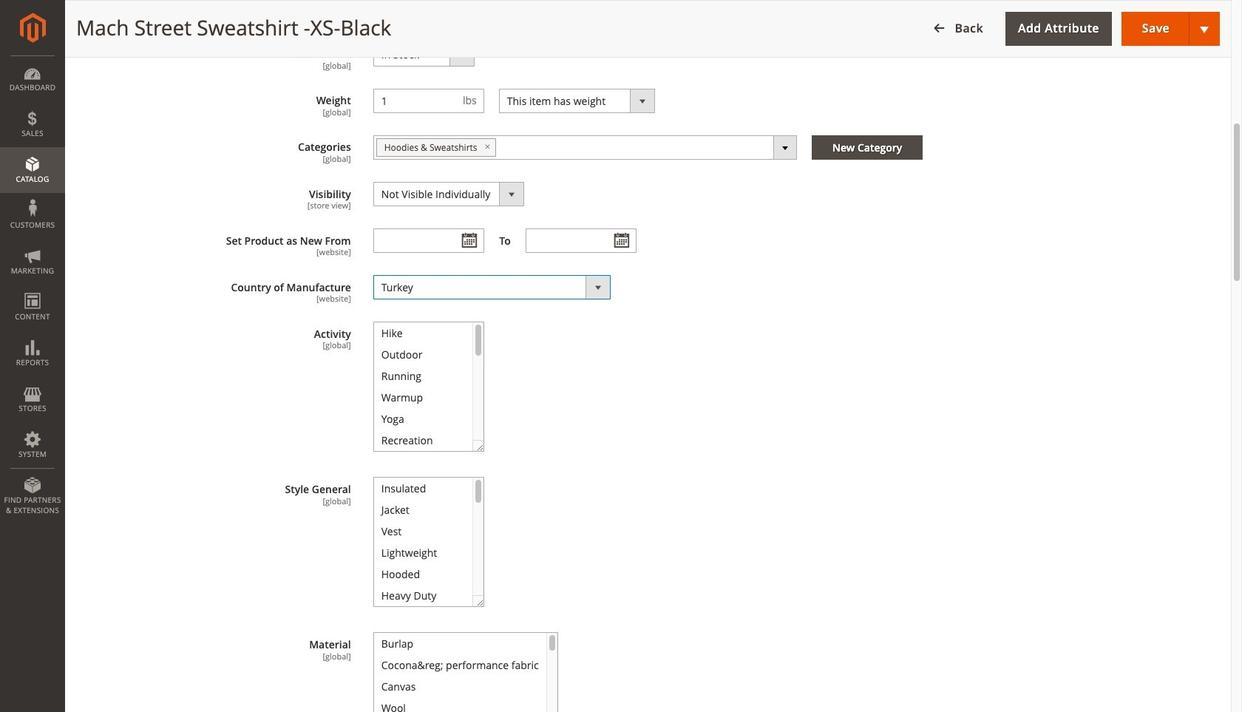 Task type: describe. For each thing, give the bounding box(es) containing it.
magento admin panel image
[[20, 13, 45, 43]]



Task type: locate. For each thing, give the bounding box(es) containing it.
menu bar
[[0, 55, 65, 523]]

None text field
[[374, 89, 455, 112], [526, 228, 636, 253], [374, 89, 455, 112], [526, 228, 636, 253]]

None text field
[[373, 228, 484, 253]]



